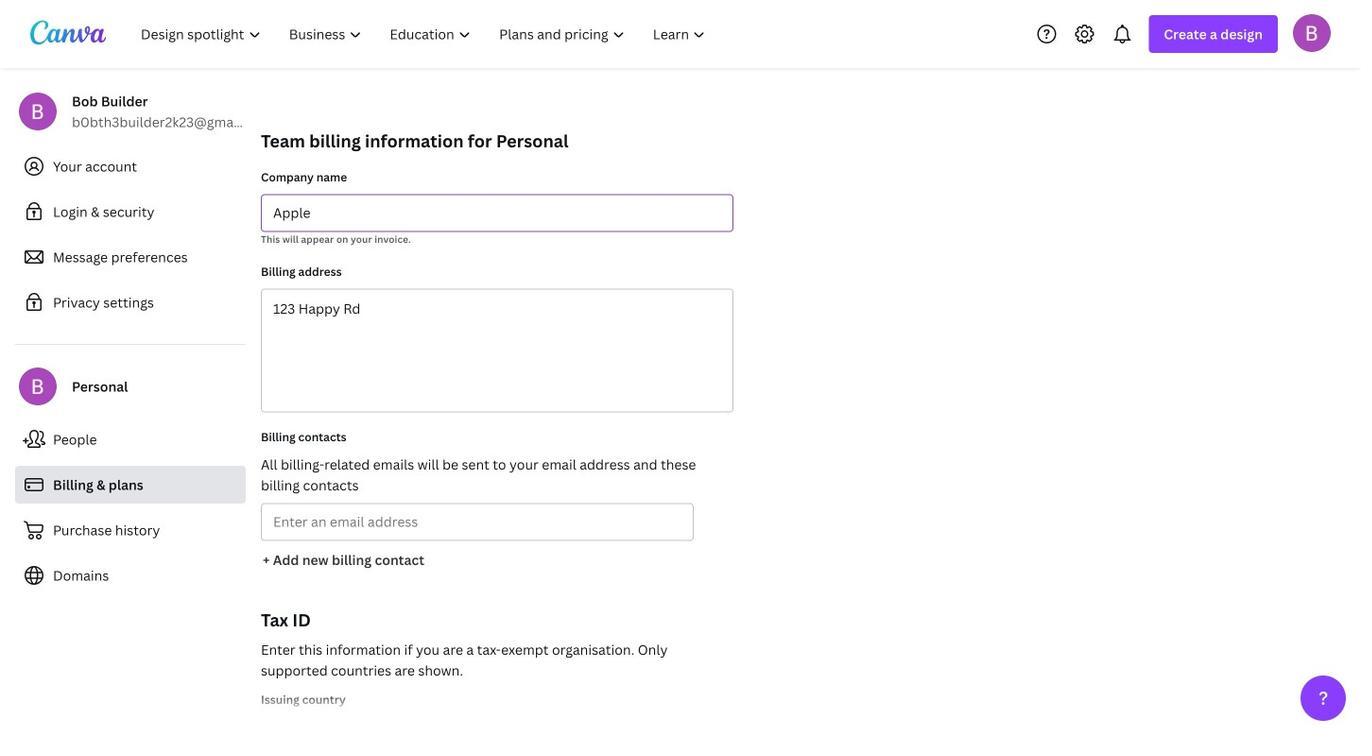 Task type: vqa. For each thing, say whether or not it's contained in the screenshot.
blue 3d arrow image on the bottom left
no



Task type: describe. For each thing, give the bounding box(es) containing it.
Enter an email address text field
[[273, 504, 682, 540]]

top level navigation element
[[129, 15, 722, 53]]

Enter your company address text field
[[262, 290, 733, 412]]



Task type: locate. For each thing, give the bounding box(es) containing it.
bob builder image
[[1293, 14, 1331, 52]]

Enter your company name text field
[[273, 195, 721, 231]]



